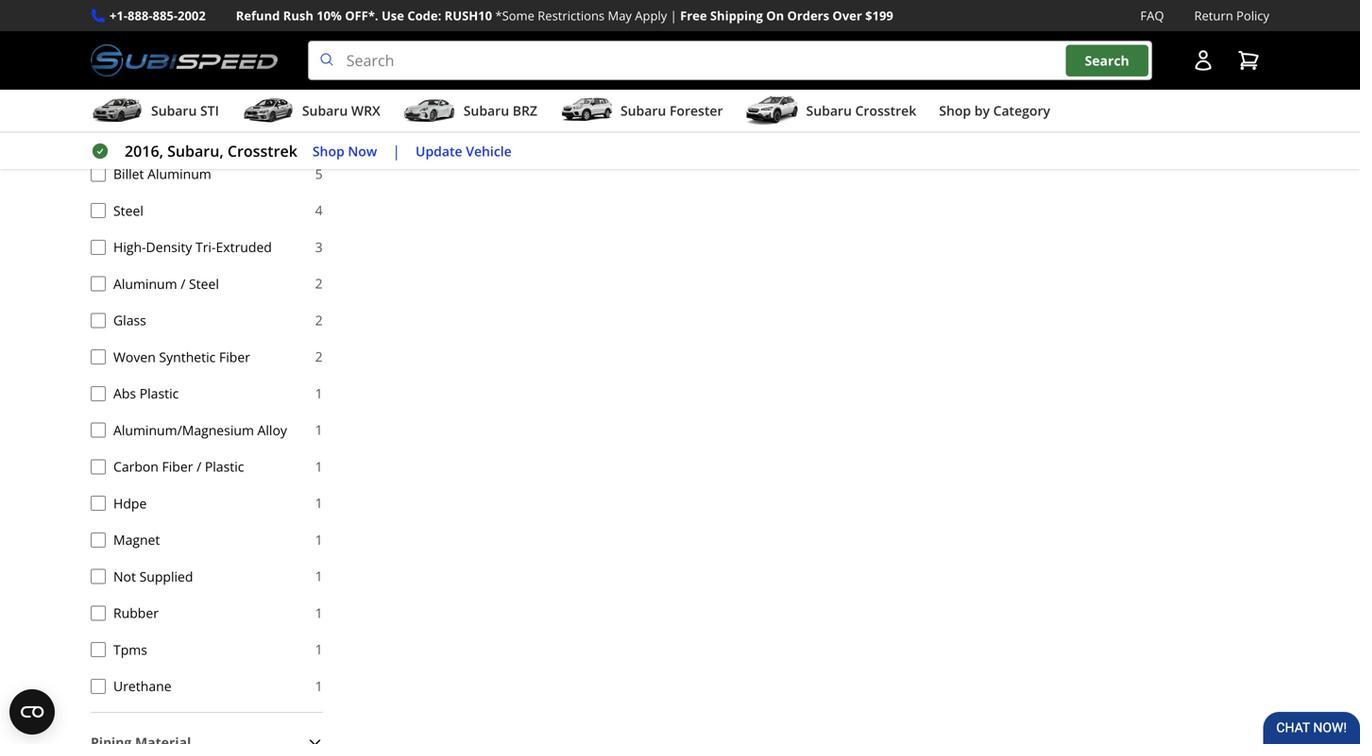 Task type: describe. For each thing, give the bounding box(es) containing it.
fiber for carbon fiber / plastic
[[162, 458, 193, 476]]

forester
[[670, 102, 723, 120]]

alloy
[[258, 421, 287, 439]]

rush10
[[445, 7, 492, 24]]

rubber
[[113, 604, 159, 622]]

Polyurethane button
[[91, 20, 106, 35]]

shop by category
[[939, 102, 1051, 120]]

category
[[994, 102, 1051, 120]]

10%
[[317, 7, 342, 24]]

Carbon Fiber button
[[91, 93, 106, 108]]

update vehicle button
[[416, 141, 512, 162]]

+1-
[[110, 7, 128, 24]]

magnet
[[113, 531, 160, 549]]

return policy
[[1195, 7, 1270, 24]]

over
[[833, 7, 862, 24]]

0 horizontal spatial /
[[181, 275, 186, 293]]

subaru forester button
[[560, 94, 723, 131]]

2 2 from the top
[[315, 311, 323, 329]]

1 for hdpe
[[315, 494, 323, 512]]

subaru sti
[[151, 102, 219, 120]]

update vehicle
[[416, 142, 512, 160]]

*some
[[496, 7, 535, 24]]

not
[[113, 568, 136, 586]]

open widget image
[[9, 690, 55, 735]]

shop now
[[313, 142, 377, 160]]

high-density tri-extruded
[[113, 238, 272, 256]]

by
[[975, 102, 990, 120]]

1 vertical spatial plastic
[[140, 385, 179, 403]]

policy
[[1237, 7, 1270, 24]]

1 vertical spatial fiber
[[219, 348, 250, 366]]

2 for steel
[[315, 275, 323, 293]]

shop for shop by category
[[939, 102, 971, 120]]

Carbon Fiber / Plastic button
[[91, 459, 106, 475]]

subaru wrx
[[302, 102, 381, 120]]

2016,
[[125, 141, 163, 161]]

1 vertical spatial /
[[197, 458, 201, 476]]

hdpe
[[113, 494, 147, 512]]

1 horizontal spatial steel
[[189, 275, 219, 293]]

restrictions
[[538, 7, 605, 24]]

+1-888-885-2002
[[110, 7, 206, 24]]

3
[[315, 238, 323, 256]]

may
[[608, 7, 632, 24]]

1 for carbon fiber / plastic
[[315, 458, 323, 476]]

subaru crosstrek button
[[746, 94, 917, 131]]

aluminum/magnesium
[[113, 421, 254, 439]]

a subaru brz thumbnail image image
[[403, 96, 456, 125]]

1 for magnet
[[315, 531, 323, 549]]

1 for tpms
[[315, 641, 323, 659]]

Tpms button
[[91, 643, 106, 658]]

refund rush 10% off*. use code: rush10 *some restrictions may apply | free shipping on orders over $199
[[236, 7, 894, 24]]

faq link
[[1141, 6, 1164, 26]]

1 vertical spatial |
[[392, 141, 401, 161]]

1 for not supplied
[[315, 568, 323, 585]]

search button
[[1066, 45, 1149, 76]]

glass
[[113, 311, 146, 329]]

4 for polyurethane
[[315, 18, 323, 36]]

subaru forester
[[621, 102, 723, 120]]

$199
[[866, 7, 894, 24]]

2 for fiber
[[315, 348, 323, 366]]

vehicle
[[466, 142, 512, 160]]

2 vertical spatial plastic
[[205, 458, 244, 476]]

shipping
[[710, 7, 763, 24]]

subispeed logo image
[[91, 41, 278, 80]]

shop now link
[[313, 141, 377, 162]]

subaru for subaru crosstrek
[[806, 102, 852, 120]]

aluminum / steel
[[113, 275, 219, 293]]

Steel button
[[91, 203, 106, 218]]

a subaru sti thumbnail image image
[[91, 96, 144, 125]]

High-Density Tri-Extruded button
[[91, 240, 106, 255]]



Task type: locate. For each thing, give the bounding box(es) containing it.
1 for abs plastic
[[315, 384, 323, 402]]

subaru sti button
[[91, 94, 219, 131]]

1 1 from the top
[[315, 384, 323, 402]]

2
[[315, 275, 323, 293], [315, 311, 323, 329], [315, 348, 323, 366]]

use
[[382, 7, 404, 24]]

Magnet button
[[91, 533, 106, 548]]

0 vertical spatial carbon
[[113, 92, 159, 110]]

0 horizontal spatial steel
[[113, 201, 144, 219]]

885-
[[153, 7, 178, 24]]

1 carbon from the top
[[113, 92, 159, 110]]

subaru right a subaru crosstrek thumbnail image at the right top of page
[[806, 102, 852, 120]]

5
[[315, 165, 323, 183]]

+1-888-885-2002 link
[[110, 6, 206, 26]]

aluminum down subaru,
[[148, 165, 211, 183]]

now
[[348, 142, 377, 160]]

button image
[[1192, 49, 1215, 72]]

subaru for subaru wrx
[[302, 102, 348, 120]]

4 1 from the top
[[315, 494, 323, 512]]

aluminum up the glass at the top of page
[[113, 275, 177, 293]]

3 subaru from the left
[[464, 102, 509, 120]]

2 vertical spatial 2
[[315, 348, 323, 366]]

subaru brz button
[[403, 94, 538, 131]]

7 1 from the top
[[315, 604, 323, 622]]

/ down high-density tri-extruded
[[181, 275, 186, 293]]

return
[[1195, 7, 1234, 24]]

Plastic button
[[91, 57, 106, 72]]

/ down aluminum/magnesium alloy
[[197, 458, 201, 476]]

subaru for subaru sti
[[151, 102, 197, 120]]

1 for rubber
[[315, 604, 323, 622]]

shop up 5
[[313, 142, 345, 160]]

apply
[[635, 7, 667, 24]]

4 for steel
[[315, 201, 323, 219]]

1 horizontal spatial crosstrek
[[856, 102, 917, 120]]

aluminum down carbon fiber
[[113, 128, 177, 146]]

orders
[[788, 7, 830, 24]]

billet aluminum
[[113, 165, 211, 183]]

synthetic
[[159, 348, 216, 366]]

brz
[[513, 102, 538, 120]]

2 carbon from the top
[[113, 458, 159, 476]]

1 vertical spatial 2
[[315, 311, 323, 329]]

4 right 'rush'
[[315, 18, 323, 36]]

1 2 from the top
[[315, 275, 323, 293]]

0 vertical spatial aluminum
[[113, 128, 177, 146]]

0 vertical spatial /
[[181, 275, 186, 293]]

subaru left brz
[[464, 102, 509, 120]]

tri-
[[196, 238, 216, 256]]

fiber down aluminum/magnesium
[[162, 458, 193, 476]]

0 vertical spatial 2
[[315, 275, 323, 293]]

Billet Aluminum button
[[91, 167, 106, 182]]

1 for aluminum/magnesium alloy
[[315, 421, 323, 439]]

9 1 from the top
[[315, 677, 323, 695]]

fiber for carbon fiber
[[162, 92, 193, 110]]

search
[[1085, 51, 1130, 69]]

carbon right the carbon fiber "button" at the left top of page
[[113, 92, 159, 110]]

return policy link
[[1195, 6, 1270, 26]]

aluminum for aluminum / steel
[[113, 275, 177, 293]]

5 subaru from the left
[[806, 102, 852, 120]]

Woven Synthetic Fiber button
[[91, 350, 106, 365]]

subaru for subaru brz
[[464, 102, 509, 120]]

abs
[[113, 385, 136, 403]]

5 1 from the top
[[315, 531, 323, 549]]

/
[[181, 275, 186, 293], [197, 458, 201, 476]]

crosstrek
[[856, 102, 917, 120], [228, 141, 297, 161]]

| left free
[[670, 7, 677, 24]]

subaru wrx button
[[242, 94, 381, 131]]

shop inside dropdown button
[[939, 102, 971, 120]]

1
[[315, 384, 323, 402], [315, 421, 323, 439], [315, 458, 323, 476], [315, 494, 323, 512], [315, 531, 323, 549], [315, 568, 323, 585], [315, 604, 323, 622], [315, 641, 323, 659], [315, 677, 323, 695]]

2 4 from the top
[[315, 201, 323, 219]]

888-
[[128, 7, 153, 24]]

0 vertical spatial steel
[[113, 201, 144, 219]]

off*.
[[345, 7, 379, 24]]

fiber left sti
[[162, 92, 193, 110]]

2 1 from the top
[[315, 421, 323, 439]]

sti
[[200, 102, 219, 120]]

aluminum for aluminum
[[113, 128, 177, 146]]

subaru crosstrek
[[806, 102, 917, 120]]

1 horizontal spatial shop
[[939, 102, 971, 120]]

0 vertical spatial plastic
[[113, 55, 153, 73]]

plastic right abs
[[140, 385, 179, 403]]

1 vertical spatial shop
[[313, 142, 345, 160]]

Aluminum button
[[91, 130, 106, 145]]

code:
[[408, 7, 442, 24]]

subaru brz
[[464, 102, 538, 120]]

2002
[[178, 7, 206, 24]]

7
[[315, 92, 323, 109]]

plastic right plastic button
[[113, 55, 153, 73]]

1 for urethane
[[315, 677, 323, 695]]

a subaru wrx thumbnail image image
[[242, 96, 295, 125]]

3 1 from the top
[[315, 458, 323, 476]]

update
[[416, 142, 463, 160]]

carbon fiber
[[113, 92, 193, 110]]

rush
[[283, 7, 314, 24]]

polyurethane
[[113, 18, 196, 36]]

free
[[680, 7, 707, 24]]

1 vertical spatial crosstrek
[[228, 141, 297, 161]]

shop left by
[[939, 102, 971, 120]]

|
[[670, 7, 677, 24], [392, 141, 401, 161]]

3 2 from the top
[[315, 348, 323, 366]]

a subaru forester thumbnail image image
[[560, 96, 613, 125]]

Rubber button
[[91, 606, 106, 621]]

2 subaru from the left
[[302, 102, 348, 120]]

21
[[308, 55, 323, 73]]

Aluminum/Magnesium Alloy button
[[91, 423, 106, 438]]

0 vertical spatial shop
[[939, 102, 971, 120]]

faq
[[1141, 7, 1164, 24]]

subaru for subaru forester
[[621, 102, 666, 120]]

Abs Plastic button
[[91, 386, 106, 401]]

high-
[[113, 238, 146, 256]]

Glass button
[[91, 313, 106, 328]]

subaru
[[151, 102, 197, 120], [302, 102, 348, 120], [464, 102, 509, 120], [621, 102, 666, 120], [806, 102, 852, 120]]

aluminum/magnesium alloy
[[113, 421, 287, 439]]

woven
[[113, 348, 156, 366]]

Urethane button
[[91, 679, 106, 694]]

supplied
[[139, 568, 193, 586]]

Not Supplied button
[[91, 569, 106, 584]]

plastic down aluminum/magnesium alloy
[[205, 458, 244, 476]]

1 vertical spatial aluminum
[[148, 165, 211, 183]]

wrx
[[351, 102, 381, 120]]

woven synthetic fiber
[[113, 348, 250, 366]]

8 1 from the top
[[315, 641, 323, 659]]

on
[[767, 7, 784, 24]]

refund
[[236, 7, 280, 24]]

1 4 from the top
[[315, 18, 323, 36]]

0 horizontal spatial |
[[392, 141, 401, 161]]

shop for shop now
[[313, 142, 345, 160]]

2016, subaru, crosstrek
[[125, 141, 297, 161]]

| right the now at the left of the page
[[392, 141, 401, 161]]

density
[[146, 238, 192, 256]]

carbon
[[113, 92, 159, 110], [113, 458, 159, 476]]

subaru left forester
[[621, 102, 666, 120]]

carbon fiber / plastic
[[113, 458, 244, 476]]

not supplied
[[113, 568, 193, 586]]

plastic
[[113, 55, 153, 73], [140, 385, 179, 403], [205, 458, 244, 476]]

steel down tri-
[[189, 275, 219, 293]]

0 horizontal spatial crosstrek
[[228, 141, 297, 161]]

4 subaru from the left
[[621, 102, 666, 120]]

crosstrek inside dropdown button
[[856, 102, 917, 120]]

carbon up hdpe
[[113, 458, 159, 476]]

1 vertical spatial 4
[[315, 201, 323, 219]]

urethane
[[113, 677, 172, 695]]

0 vertical spatial |
[[670, 7, 677, 24]]

4 up 3
[[315, 201, 323, 219]]

subaru,
[[167, 141, 224, 161]]

shop by category button
[[939, 94, 1051, 131]]

subaru left sti
[[151, 102, 197, 120]]

0 vertical spatial crosstrek
[[856, 102, 917, 120]]

4
[[315, 18, 323, 36], [315, 201, 323, 219]]

0 horizontal spatial shop
[[313, 142, 345, 160]]

a subaru crosstrek thumbnail image image
[[746, 96, 799, 125]]

tpms
[[113, 641, 147, 659]]

carbon for carbon fiber
[[113, 92, 159, 110]]

steel
[[113, 201, 144, 219], [189, 275, 219, 293]]

Aluminum / Steel button
[[91, 276, 106, 291]]

carbon for carbon fiber / plastic
[[113, 458, 159, 476]]

fiber
[[162, 92, 193, 110], [219, 348, 250, 366], [162, 458, 193, 476]]

0 vertical spatial 4
[[315, 18, 323, 36]]

1 subaru from the left
[[151, 102, 197, 120]]

billet
[[113, 165, 144, 183]]

1 vertical spatial steel
[[189, 275, 219, 293]]

0 vertical spatial fiber
[[162, 92, 193, 110]]

extruded
[[216, 238, 272, 256]]

subaru up 22
[[302, 102, 348, 120]]

22
[[308, 128, 323, 146]]

1 vertical spatial carbon
[[113, 458, 159, 476]]

abs plastic
[[113, 385, 179, 403]]

1 horizontal spatial |
[[670, 7, 677, 24]]

aluminum
[[113, 128, 177, 146], [148, 165, 211, 183], [113, 275, 177, 293]]

Hdpe button
[[91, 496, 106, 511]]

1 horizontal spatial /
[[197, 458, 201, 476]]

search input field
[[308, 41, 1153, 80]]

fiber right synthetic
[[219, 348, 250, 366]]

2 vertical spatial fiber
[[162, 458, 193, 476]]

6 1 from the top
[[315, 568, 323, 585]]

steel right steel button
[[113, 201, 144, 219]]

2 vertical spatial aluminum
[[113, 275, 177, 293]]



Task type: vqa. For each thing, say whether or not it's contained in the screenshot.


